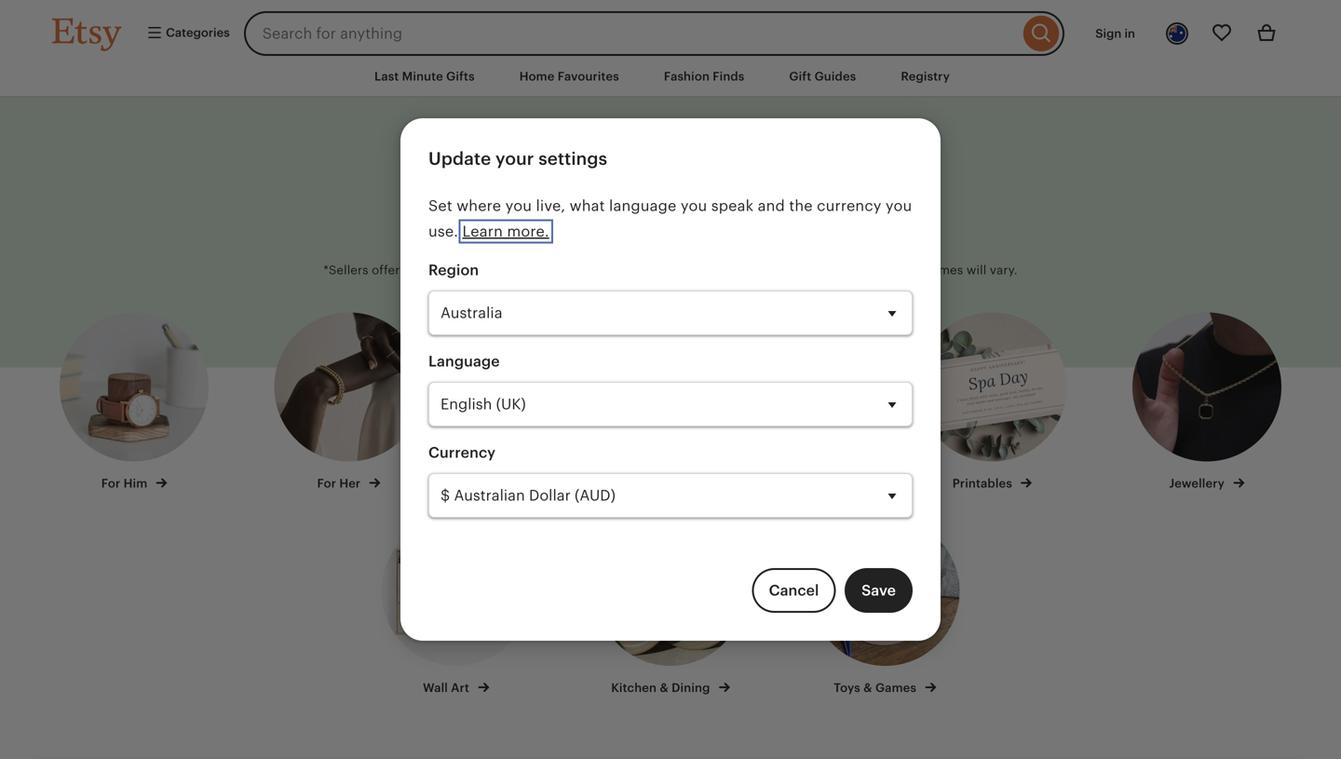 Task type: locate. For each thing, give the bounding box(es) containing it.
need
[[441, 219, 486, 239]]

a down what
[[598, 219, 607, 239]]

four
[[723, 263, 747, 277]]

to left ship"
[[445, 263, 457, 277]]

set where you live, what language you speak and the currency you use.
[[428, 198, 912, 240]]

in down what
[[577, 219, 593, 239]]

your
[[496, 149, 534, 169]]

the
[[789, 198, 813, 214]]

ready-
[[725, 219, 779, 239]]

you
[[505, 198, 532, 214], [681, 198, 707, 214], [886, 198, 912, 214]]

basket with 0 items image
[[1255, 22, 1278, 45]]

save button
[[845, 568, 913, 613]]

you up the finds.*
[[886, 198, 912, 214]]

and
[[758, 198, 785, 214]]

to right up
[[708, 263, 720, 277]]

what
[[570, 198, 605, 214]]

2 to from the left
[[708, 263, 720, 277]]

cancel link
[[752, 568, 836, 613]]

in
[[577, 219, 593, 239], [675, 263, 686, 277]]

0 vertical spatial in
[[577, 219, 593, 239]]

offer
[[372, 263, 400, 277]]

more.
[[507, 223, 549, 240]]

a
[[491, 219, 501, 239], [598, 219, 607, 239]]

1 to from the left
[[445, 263, 457, 277]]

0 horizontal spatial a
[[491, 219, 501, 239]]

you up more.
[[505, 198, 532, 214]]

products
[[492, 263, 546, 277]]

in left up
[[675, 263, 686, 277]]

learn more.
[[462, 223, 549, 240]]

2 horizontal spatial you
[[886, 198, 912, 214]]

"ready
[[403, 263, 441, 277]]

actual
[[840, 263, 877, 277]]

banner
[[19, 0, 1323, 56]]

processed
[[610, 263, 672, 277]]

language
[[609, 198, 677, 214]]

ship
[[803, 219, 839, 239]]

you up shop
[[681, 198, 707, 214]]

a down where
[[491, 219, 501, 239]]

present
[[506, 219, 572, 239]]

currency
[[428, 444, 496, 461]]

menu bar
[[19, 56, 1323, 98]]

0 horizontal spatial to
[[445, 263, 457, 277]]

1 horizontal spatial you
[[681, 198, 707, 214]]

language
[[428, 353, 500, 370]]

1 horizontal spatial a
[[598, 219, 607, 239]]

for
[[549, 263, 565, 277]]

orders
[[569, 263, 607, 277]]

finds.*
[[844, 219, 900, 239]]

1 horizontal spatial to
[[708, 263, 720, 277]]

will
[[967, 263, 987, 277]]

last minute gifts
[[487, 154, 854, 208]]

0 horizontal spatial you
[[505, 198, 532, 214]]

1 horizontal spatial in
[[675, 263, 686, 277]]

*sellers
[[323, 263, 368, 277]]

to
[[445, 263, 457, 277], [708, 263, 720, 277]]

None search field
[[244, 11, 1065, 56]]

update
[[428, 149, 491, 169]]

need a present in a pinch? shop ready-to-ship finds.*
[[441, 219, 900, 239]]

gifts
[[751, 154, 854, 208]]



Task type: vqa. For each thing, say whether or not it's contained in the screenshot.
EU45
no



Task type: describe. For each thing, give the bounding box(es) containing it.
use.
[[428, 223, 458, 240]]

live,
[[536, 198, 566, 214]]

1 a from the left
[[491, 219, 501, 239]]

delivery
[[881, 263, 928, 277]]

learn
[[462, 223, 503, 240]]

1 vertical spatial in
[[675, 263, 686, 277]]

minute
[[588, 154, 739, 208]]

region
[[428, 262, 479, 278]]

update your settings dialog
[[0, 0, 1341, 759]]

times
[[931, 263, 963, 277]]

1 you from the left
[[505, 198, 532, 214]]

2 you from the left
[[681, 198, 707, 214]]

australia button
[[1155, 11, 1200, 56]]

cancel
[[769, 582, 819, 599]]

where
[[457, 198, 501, 214]]

vary.
[[990, 263, 1018, 277]]

0 horizontal spatial in
[[577, 219, 593, 239]]

shop
[[675, 219, 720, 239]]

to-
[[779, 219, 803, 239]]

learn more. link
[[462, 223, 549, 240]]

pinch?
[[612, 219, 670, 239]]

2 a from the left
[[598, 219, 607, 239]]

days.
[[805, 263, 836, 277]]

speak
[[711, 198, 754, 214]]

last
[[487, 154, 577, 208]]

ship"
[[460, 263, 489, 277]]

up
[[689, 263, 704, 277]]

save
[[862, 582, 896, 599]]

australia image
[[1168, 23, 1187, 42]]

update your settings
[[428, 149, 607, 169]]

business
[[751, 263, 802, 277]]

set
[[428, 198, 453, 214]]

settings
[[539, 149, 607, 169]]

*sellers offer "ready to ship" products for orders processed in up to four business days. actual delivery times will vary.
[[323, 263, 1018, 277]]

3 you from the left
[[886, 198, 912, 214]]

currency
[[817, 198, 882, 214]]



